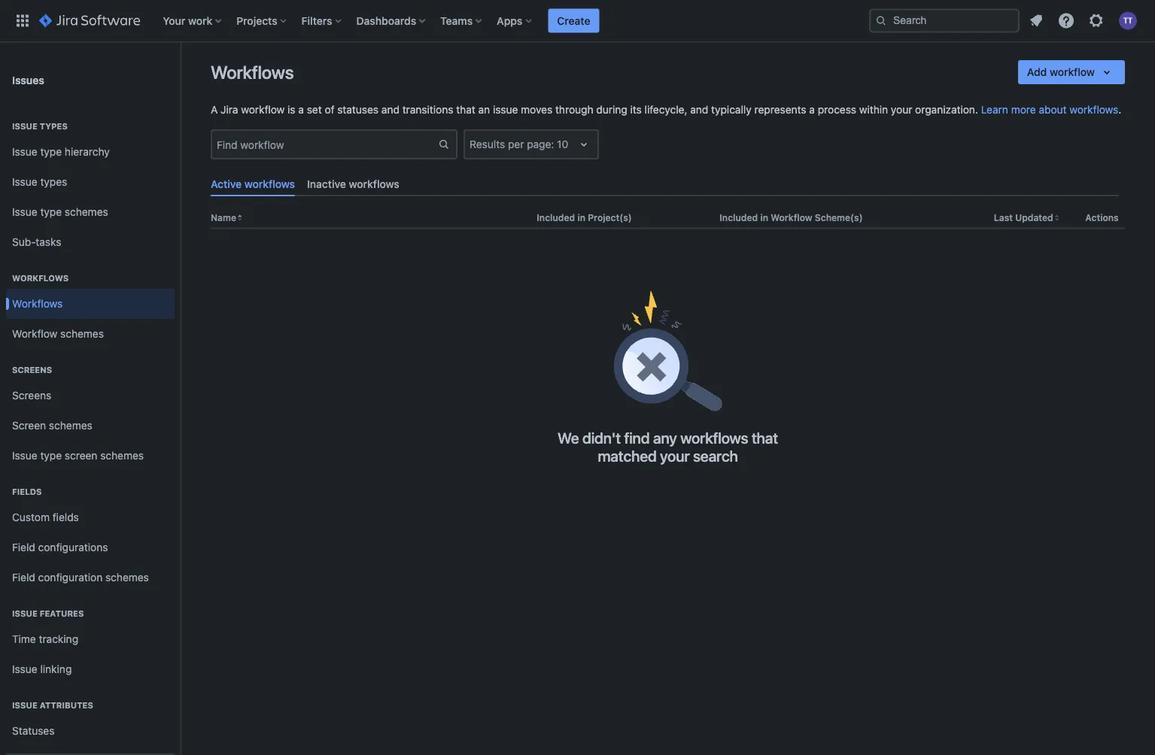 Task type: describe. For each thing, give the bounding box(es) containing it.
matched
[[598, 447, 657, 465]]

custom fields link
[[6, 503, 175, 533]]

issue types link
[[6, 167, 175, 197]]

add workflow button
[[1018, 60, 1125, 84]]

issue types
[[12, 122, 68, 131]]

filters button
[[297, 9, 347, 33]]

in for workflow
[[761, 213, 769, 223]]

field for field configuration schemes
[[12, 572, 35, 584]]

Results per page: 10 text field
[[471, 137, 474, 152]]

types
[[40, 176, 67, 188]]

custom fields
[[12, 512, 79, 524]]

search
[[693, 447, 738, 465]]

a jira workflow is a set of statuses and transitions that an issue moves through during its lifecycle, and typically represents a process within your organization. learn more about workflows .
[[211, 104, 1122, 116]]

issue type screen schemes link
[[6, 441, 175, 471]]

workflow schemes link
[[6, 319, 175, 349]]

apps
[[497, 14, 523, 27]]

workflow inside popup button
[[1050, 66, 1095, 78]]

transitions
[[403, 104, 454, 116]]

issue for issue types
[[12, 176, 37, 188]]

sub-
[[12, 236, 36, 249]]

issue for issue type screen schemes
[[12, 450, 37, 462]]

field configuration schemes
[[12, 572, 149, 584]]

custom
[[12, 512, 50, 524]]

name button
[[211, 213, 236, 223]]

a
[[211, 104, 218, 116]]

create
[[557, 14, 591, 27]]

your work
[[163, 14, 212, 27]]

your profile and settings image
[[1119, 12, 1138, 30]]

field configurations
[[12, 542, 108, 554]]

workflows down down icon
[[1070, 104, 1119, 116]]

through
[[556, 104, 594, 116]]

schemes inside issue types group
[[65, 206, 108, 218]]

issue linking link
[[6, 655, 175, 685]]

more
[[1012, 104, 1036, 116]]

sub-tasks
[[12, 236, 61, 249]]

issue features group
[[6, 593, 175, 690]]

screens link
[[6, 381, 175, 411]]

settings image
[[1088, 12, 1106, 30]]

jira
[[221, 104, 238, 116]]

statuses
[[338, 104, 379, 116]]

add workflow
[[1027, 66, 1095, 78]]

tasks
[[36, 236, 61, 249]]

primary element
[[9, 0, 870, 42]]

statuses
[[12, 725, 55, 738]]

inactive
[[307, 178, 346, 190]]

0 horizontal spatial workflow
[[241, 104, 285, 116]]

included in workflow scheme(s)
[[720, 213, 863, 223]]

1 and from the left
[[382, 104, 400, 116]]

learn more about workflows link
[[981, 104, 1119, 116]]

issue type schemes link
[[6, 197, 175, 227]]

during
[[597, 104, 628, 116]]

sidebar navigation image
[[164, 60, 197, 90]]

features
[[40, 609, 84, 619]]

workflow schemes
[[12, 328, 104, 340]]

dashboards
[[357, 14, 416, 27]]

workflows for "workflows" link
[[12, 298, 63, 310]]

projects button
[[232, 9, 293, 33]]

of
[[325, 104, 335, 116]]

set
[[307, 104, 322, 116]]

issue type screen schemes
[[12, 450, 144, 462]]

teams
[[441, 14, 473, 27]]

issue attributes
[[12, 701, 93, 711]]

field configuration schemes link
[[6, 563, 175, 593]]

organization.
[[916, 104, 979, 116]]

fields group
[[6, 471, 175, 598]]

add
[[1027, 66, 1047, 78]]

workflows right inactive
[[349, 178, 400, 190]]

schemes up issue type screen schemes
[[49, 420, 92, 432]]

workflows right the active on the top of the page
[[245, 178, 295, 190]]

issue types
[[12, 176, 67, 188]]

0 vertical spatial workflows
[[211, 62, 294, 83]]

process
[[818, 104, 857, 116]]

issue type schemes
[[12, 206, 108, 218]]

search image
[[876, 15, 888, 27]]

fields
[[12, 487, 42, 497]]

we didn't find any workflows that matched your search
[[558, 429, 778, 465]]

1 a from the left
[[298, 104, 304, 116]]

that inside we didn't find any workflows that matched your search
[[752, 429, 778, 447]]

create button
[[548, 9, 600, 33]]

Search field
[[870, 9, 1020, 33]]

help image
[[1058, 12, 1076, 30]]

updated
[[1016, 213, 1054, 223]]

down icon image
[[1098, 63, 1116, 81]]

in for project(s)
[[578, 213, 586, 223]]

time tracking
[[12, 634, 78, 646]]

banner containing your work
[[0, 0, 1156, 42]]

screen
[[12, 420, 46, 432]]

issue attributes group
[[6, 685, 175, 756]]

included for included in workflow scheme(s)
[[720, 213, 758, 223]]

1 horizontal spatial your
[[891, 104, 913, 116]]

is
[[288, 104, 296, 116]]

filters
[[302, 14, 332, 27]]

issue
[[493, 104, 518, 116]]

projects
[[237, 14, 278, 27]]

hierarchy
[[65, 146, 110, 158]]

apps button
[[492, 9, 538, 33]]

Find workflow text field
[[212, 134, 438, 155]]

configurations
[[38, 542, 108, 554]]

typically
[[712, 104, 752, 116]]

issue for issue types
[[12, 122, 38, 131]]



Task type: vqa. For each thing, say whether or not it's contained in the screenshot.
Workflow in the group
yes



Task type: locate. For each thing, give the bounding box(es) containing it.
workflows for the workflows group
[[12, 274, 69, 283]]

work
[[188, 14, 212, 27]]

1 vertical spatial screens
[[12, 390, 51, 402]]

last updated
[[994, 213, 1054, 223]]

name
[[211, 213, 236, 223]]

0 horizontal spatial workflow
[[12, 328, 57, 340]]

issue
[[12, 122, 38, 131], [12, 146, 37, 158], [12, 176, 37, 188], [12, 206, 37, 218], [12, 450, 37, 462], [12, 609, 38, 619], [12, 664, 37, 676], [12, 701, 38, 711]]

0 horizontal spatial included
[[537, 213, 575, 223]]

sub-tasks link
[[6, 227, 175, 257]]

3 issue from the top
[[12, 176, 37, 188]]

issue for issue linking
[[12, 664, 37, 676]]

workflows up workflow schemes
[[12, 298, 63, 310]]

schemes down issue types link
[[65, 206, 108, 218]]

0 vertical spatial field
[[12, 542, 35, 554]]

tab list
[[205, 172, 1125, 197]]

2 type from the top
[[40, 206, 62, 218]]

2 screens from the top
[[12, 390, 51, 402]]

schemes right screen
[[100, 450, 144, 462]]

2 in from the left
[[761, 213, 769, 223]]

issue for issue type hierarchy
[[12, 146, 37, 158]]

jira software image
[[39, 12, 140, 30], [39, 12, 140, 30]]

workflows down sub-tasks at top
[[12, 274, 69, 283]]

types
[[40, 122, 68, 131]]

issue linking
[[12, 664, 72, 676]]

field for field configurations
[[12, 542, 35, 554]]

last updated button
[[994, 213, 1054, 223]]

1 horizontal spatial in
[[761, 213, 769, 223]]

3 type from the top
[[40, 450, 62, 462]]

issue type hierarchy link
[[6, 137, 175, 167]]

1 issue from the top
[[12, 122, 38, 131]]

5 issue from the top
[[12, 450, 37, 462]]

results per page: 10
[[470, 138, 569, 151]]

1 vertical spatial workflows
[[12, 274, 69, 283]]

your down any
[[660, 447, 690, 465]]

screen
[[65, 450, 97, 462]]

and right statuses
[[382, 104, 400, 116]]

tab list containing active workflows
[[205, 172, 1125, 197]]

6 issue from the top
[[12, 609, 38, 619]]

a right is
[[298, 104, 304, 116]]

your
[[163, 14, 185, 27]]

your
[[891, 104, 913, 116], [660, 447, 690, 465]]

schemes down "workflows" link
[[60, 328, 104, 340]]

screen schemes link
[[6, 411, 175, 441]]

in left scheme(s)
[[761, 213, 769, 223]]

active workflows
[[211, 178, 295, 190]]

type for schemes
[[40, 206, 62, 218]]

workflows link
[[6, 289, 175, 319]]

per
[[508, 138, 524, 151]]

2 field from the top
[[12, 572, 35, 584]]

1 horizontal spatial workflow
[[771, 213, 813, 223]]

1 vertical spatial field
[[12, 572, 35, 584]]

screens for the screens link
[[12, 390, 51, 402]]

workflows
[[211, 62, 294, 83], [12, 274, 69, 283], [12, 298, 63, 310]]

0 horizontal spatial your
[[660, 447, 690, 465]]

screens down workflow schemes
[[12, 365, 52, 375]]

field down custom
[[12, 542, 35, 554]]

1 horizontal spatial and
[[691, 104, 709, 116]]

schemes inside "link"
[[60, 328, 104, 340]]

schemes down the field configurations link
[[105, 572, 149, 584]]

issue for issue features
[[12, 609, 38, 619]]

page:
[[527, 138, 554, 151]]

about
[[1039, 104, 1067, 116]]

issue type hierarchy
[[12, 146, 110, 158]]

statuses link
[[6, 717, 175, 747]]

1 horizontal spatial workflow
[[1050, 66, 1095, 78]]

workflows up search in the right bottom of the page
[[681, 429, 749, 447]]

teams button
[[436, 9, 488, 33]]

2 included from the left
[[720, 213, 758, 223]]

0 vertical spatial screens
[[12, 365, 52, 375]]

workflows group
[[6, 257, 175, 354]]

screens group
[[6, 349, 175, 476]]

2 a from the left
[[810, 104, 815, 116]]

field configurations link
[[6, 533, 175, 563]]

fields
[[53, 512, 79, 524]]

0 vertical spatial type
[[40, 146, 62, 158]]

and
[[382, 104, 400, 116], [691, 104, 709, 116]]

in
[[578, 213, 586, 223], [761, 213, 769, 223]]

in left project(s)
[[578, 213, 586, 223]]

we
[[558, 429, 579, 447]]

and left typically
[[691, 104, 709, 116]]

linking
[[40, 664, 72, 676]]

notifications image
[[1028, 12, 1046, 30]]

a left the process
[[810, 104, 815, 116]]

field up issue features
[[12, 572, 35, 584]]

10
[[557, 138, 569, 151]]

0 vertical spatial workflow
[[1050, 66, 1095, 78]]

1 vertical spatial type
[[40, 206, 62, 218]]

1 in from the left
[[578, 213, 586, 223]]

find
[[624, 429, 650, 447]]

your inside we didn't find any workflows that matched your search
[[660, 447, 690, 465]]

type
[[40, 146, 62, 158], [40, 206, 62, 218], [40, 450, 62, 462]]

2 vertical spatial type
[[40, 450, 62, 462]]

included
[[537, 213, 575, 223], [720, 213, 758, 223]]

issues
[[12, 74, 44, 86]]

dashboards button
[[352, 9, 431, 33]]

a
[[298, 104, 304, 116], [810, 104, 815, 116]]

last
[[994, 213, 1013, 223]]

0 horizontal spatial a
[[298, 104, 304, 116]]

attributes
[[40, 701, 93, 711]]

type up tasks
[[40, 206, 62, 218]]

screens up screen on the bottom left of the page
[[12, 390, 51, 402]]

workflow down "workflows" link
[[12, 328, 57, 340]]

1 horizontal spatial included
[[720, 213, 758, 223]]

1 vertical spatial workflow
[[12, 328, 57, 340]]

7 issue from the top
[[12, 664, 37, 676]]

workflow left scheme(s)
[[771, 213, 813, 223]]

type for hierarchy
[[40, 146, 62, 158]]

lifecycle,
[[645, 104, 688, 116]]

issue for issue attributes
[[12, 701, 38, 711]]

workflows up the jira
[[211, 62, 294, 83]]

workflow inside "link"
[[12, 328, 57, 340]]

your work button
[[158, 9, 228, 33]]

configuration
[[38, 572, 103, 584]]

screens
[[12, 365, 52, 375], [12, 390, 51, 402]]

represents
[[755, 104, 807, 116]]

any
[[653, 429, 677, 447]]

field
[[12, 542, 35, 554], [12, 572, 35, 584]]

1 vertical spatial that
[[752, 429, 778, 447]]

1 field from the top
[[12, 542, 35, 554]]

actions
[[1086, 213, 1119, 223]]

type left screen
[[40, 450, 62, 462]]

open image
[[575, 136, 593, 154]]

2 issue from the top
[[12, 146, 37, 158]]

that
[[456, 104, 476, 116], [752, 429, 778, 447]]

0 horizontal spatial in
[[578, 213, 586, 223]]

tracking
[[39, 634, 78, 646]]

workflows inside we didn't find any workflows that matched your search
[[681, 429, 749, 447]]

1 horizontal spatial a
[[810, 104, 815, 116]]

appswitcher icon image
[[14, 12, 32, 30]]

issue types group
[[6, 105, 175, 262]]

issue for issue type schemes
[[12, 206, 37, 218]]

banner
[[0, 0, 1156, 42]]

0 horizontal spatial and
[[382, 104, 400, 116]]

time
[[12, 634, 36, 646]]

0 horizontal spatial that
[[456, 104, 476, 116]]

issue features
[[12, 609, 84, 619]]

1 vertical spatial workflow
[[241, 104, 285, 116]]

workflow left down icon
[[1050, 66, 1095, 78]]

workflow left is
[[241, 104, 285, 116]]

screens for the screens group
[[12, 365, 52, 375]]

type for screen
[[40, 450, 62, 462]]

1 type from the top
[[40, 146, 62, 158]]

your right within
[[891, 104, 913, 116]]

4 issue from the top
[[12, 206, 37, 218]]

included in project(s)
[[537, 213, 632, 223]]

learn
[[981, 104, 1009, 116]]

1 included from the left
[[537, 213, 575, 223]]

2 vertical spatial workflows
[[12, 298, 63, 310]]

active
[[211, 178, 242, 190]]

0 vertical spatial your
[[891, 104, 913, 116]]

included for included in project(s)
[[537, 213, 575, 223]]

inactive workflows
[[307, 178, 400, 190]]

an
[[478, 104, 490, 116]]

schemes inside fields group
[[105, 572, 149, 584]]

0 vertical spatial workflow
[[771, 213, 813, 223]]

time tracking link
[[6, 625, 175, 655]]

.
[[1119, 104, 1122, 116]]

8 issue from the top
[[12, 701, 38, 711]]

project(s)
[[588, 213, 632, 223]]

1 vertical spatial your
[[660, 447, 690, 465]]

1 screens from the top
[[12, 365, 52, 375]]

moves
[[521, 104, 553, 116]]

2 and from the left
[[691, 104, 709, 116]]

didn't
[[583, 429, 621, 447]]

scheme(s)
[[815, 213, 863, 223]]

type down types
[[40, 146, 62, 158]]

1 horizontal spatial that
[[752, 429, 778, 447]]

0 vertical spatial that
[[456, 104, 476, 116]]

workflow
[[771, 213, 813, 223], [12, 328, 57, 340]]

type inside the screens group
[[40, 450, 62, 462]]

issue inside the screens group
[[12, 450, 37, 462]]



